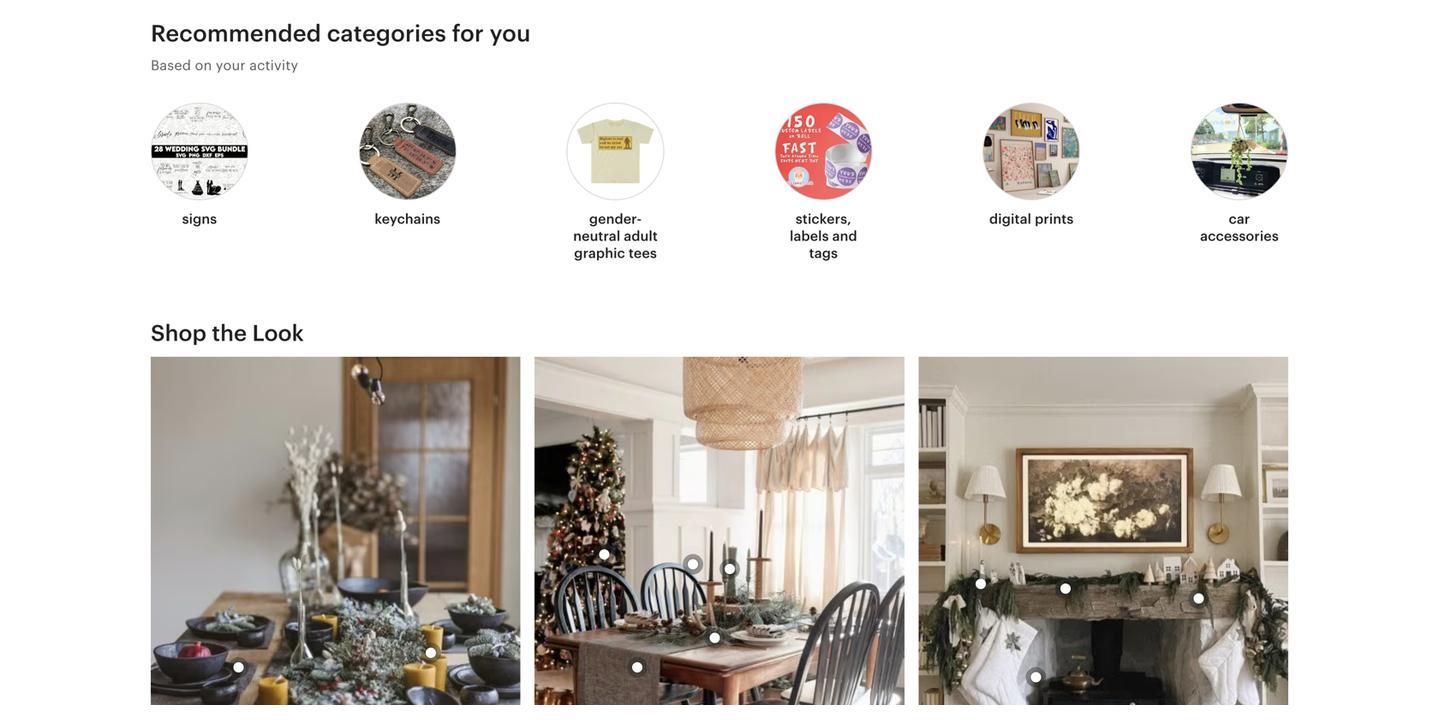 Task type: vqa. For each thing, say whether or not it's contained in the screenshot.
and
yes



Task type: locate. For each thing, give the bounding box(es) containing it.
gender- neutral adult graphic tees link
[[567, 93, 664, 269]]

digital
[[990, 212, 1032, 227]]

image containing listing thingstories linen runner image
[[151, 357, 521, 706]]

prints
[[1035, 212, 1074, 227]]

adult
[[624, 229, 658, 244]]

for
[[452, 20, 484, 47]]

categories
[[327, 20, 446, 47]]

digital prints
[[990, 212, 1074, 227]]

you
[[490, 20, 531, 47]]

accessories
[[1200, 229, 1279, 244]]

neutral
[[573, 229, 621, 244]]

stickers, labels and tags link
[[775, 93, 872, 269]]

image containing listing ninisandfamily stockings image
[[919, 357, 1289, 706]]

shop the look
[[151, 321, 304, 346]]

your
[[216, 58, 246, 73]]



Task type: describe. For each thing, give the bounding box(es) containing it.
on
[[195, 58, 212, 73]]

tags
[[809, 246, 838, 261]]

keychains
[[375, 212, 441, 227]]

based
[[151, 58, 191, 73]]

keychains link
[[359, 93, 456, 235]]

signs link
[[151, 93, 248, 235]]

gender- neutral adult graphic tees
[[573, 212, 658, 261]]

digital prints link
[[983, 93, 1081, 235]]

recommended categories for you
[[151, 20, 531, 47]]

stickers,
[[796, 212, 852, 227]]

shop
[[151, 321, 207, 346]]

recommended
[[151, 20, 321, 47]]

gender-
[[589, 212, 642, 227]]

labels
[[790, 229, 829, 244]]

look
[[252, 321, 304, 346]]

car
[[1229, 212, 1250, 227]]

activity
[[249, 58, 298, 73]]

car accessories
[[1200, 212, 1279, 244]]

based on your activity
[[151, 58, 298, 73]]

image containing listing thingstories linen napkins image
[[535, 357, 905, 706]]

car accessories link
[[1191, 93, 1289, 252]]

tees
[[629, 246, 657, 261]]

stickers, labels and tags
[[790, 212, 857, 261]]

and
[[832, 229, 857, 244]]

graphic
[[574, 246, 625, 261]]

the
[[212, 321, 247, 346]]

signs
[[182, 212, 217, 227]]



